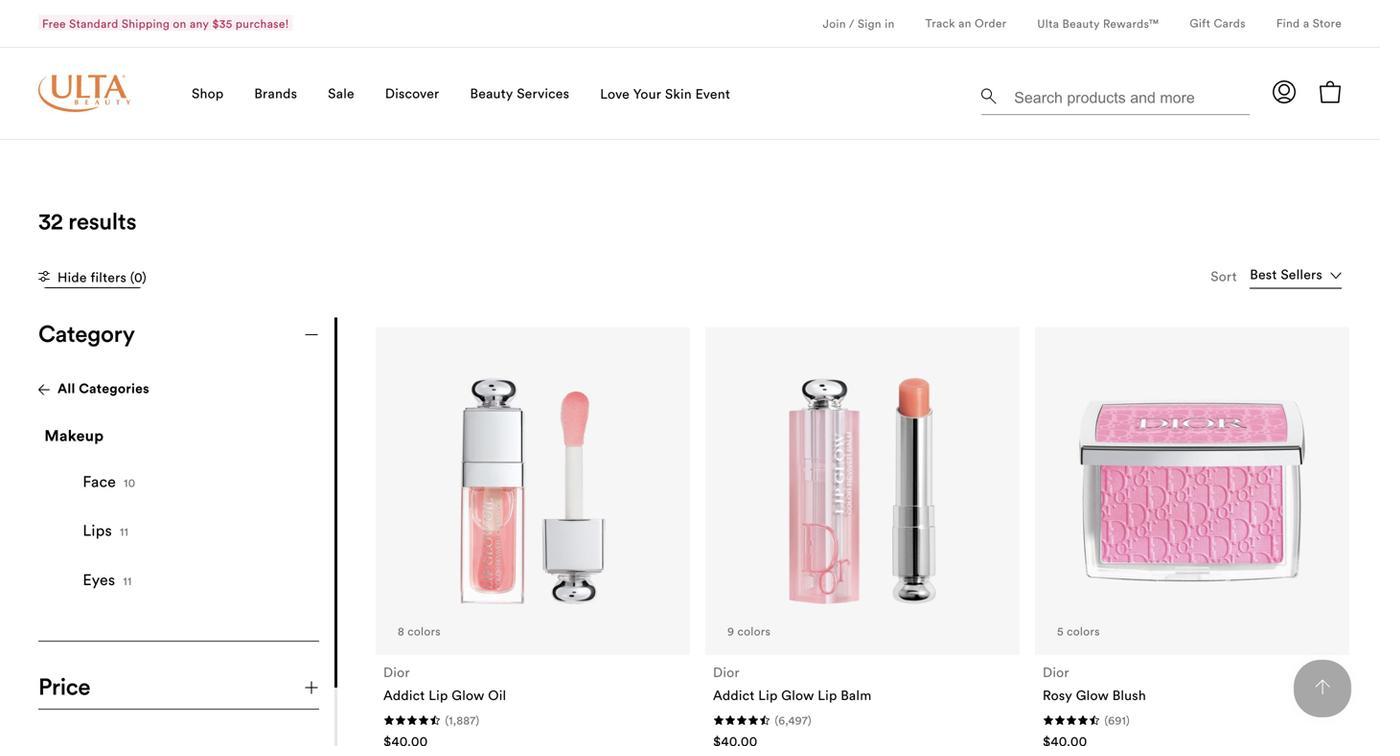 Task type: locate. For each thing, give the bounding box(es) containing it.
baume
[[670, 26, 740, 56]]

0 horizontal spatial colors
[[408, 624, 441, 639]]

lip up color-
[[187, 26, 219, 56]]

5 colors
[[1057, 624, 1100, 639]]

color-
[[179, 59, 216, 77]]

2 colors from the left
[[738, 624, 771, 639]]

makeup link
[[38, 424, 319, 447]]

0 vertical spatial a
[[1303, 16, 1310, 30]]

brands button
[[254, 47, 297, 140]]

fresh
[[1146, 59, 1177, 77]]

0 horizontal spatial )
[[476, 714, 480, 728]]

/
[[849, 16, 855, 31]]

find a store
[[1277, 16, 1342, 30]]

shop button
[[192, 47, 224, 140]]

dior rosy glow blush image
[[1067, 366, 1318, 617]]

shop down reviving
[[234, 94, 267, 112]]

love
[[600, 85, 630, 103]]

1 horizontal spatial dior
[[713, 664, 740, 681]]

lip up ( 1,887 ) at the bottom of page
[[429, 687, 448, 704]]

glow right rosy
[[1076, 687, 1109, 704]]

( 6,497 )
[[775, 714, 812, 728]]

hide filters (0) button
[[38, 268, 147, 289]]

10
[[124, 476, 136, 490]]

log in to your ulta account image
[[1273, 80, 1296, 103]]

shop right your
[[674, 94, 706, 112]]

dior addict lip glow oil image
[[407, 366, 659, 617]]

sign
[[858, 16, 882, 31]]

colors right 8
[[408, 624, 441, 639]]

1 horizontal spatial oil
[[488, 687, 506, 704]]

eyes
[[83, 570, 115, 590]]

a inside lip glow oil the iconic lip oil with color-reviving technology for a custom glow.
[[364, 59, 372, 77]]

2 addict from the left
[[713, 687, 755, 704]]

services
[[517, 85, 570, 102]]

1 horizontal spatial beauty
[[1063, 16, 1100, 31]]

glow
[[224, 26, 279, 56], [452, 687, 485, 704], [781, 687, 814, 704], [1076, 687, 1109, 704]]

colors right 9
[[738, 624, 771, 639]]

2 horizontal spatial colors
[[1067, 624, 1100, 639]]

track an order
[[925, 16, 1007, 30]]

2 horizontal spatial (
[[1105, 714, 1108, 728]]

1 ) from the left
[[476, 714, 480, 728]]

&
[[1180, 59, 1190, 77]]

beauty services button
[[470, 47, 570, 140]]

0 horizontal spatial oil
[[284, 26, 314, 56]]

intense
[[951, 59, 996, 77]]

lip left balm
[[818, 687, 837, 704]]

ulta
[[1037, 16, 1059, 31]]

addict down 9
[[713, 687, 755, 704]]

8
[[398, 624, 404, 639]]

colors for dior addict lip glow oil
[[408, 624, 441, 639]]

addict inside the dior addict lip glow lip balm
[[713, 687, 755, 704]]

3 colors from the left
[[1067, 624, 1100, 639]]

dior
[[383, 664, 410, 681], [713, 664, 740, 681], [1043, 664, 1069, 681]]

glow inside dior rosy glow blush
[[1076, 687, 1109, 704]]

11 inside the eyes 11
[[123, 574, 132, 589]]

a
[[1281, 59, 1290, 77]]

0 vertical spatial oil
[[284, 26, 314, 56]]

dior down 9
[[713, 664, 740, 681]]

a right find
[[1303, 16, 1310, 30]]

32 results
[[38, 206, 136, 236]]

dior for dior addict lip glow oil
[[383, 664, 410, 681]]

lip up ( 6,497 )
[[758, 687, 778, 704]]

beauty inside button
[[470, 85, 513, 102]]

dior inside dior rosy glow blush
[[1043, 664, 1069, 681]]

all
[[58, 380, 75, 397]]

le
[[640, 26, 665, 56]]

for
[[343, 59, 361, 77]]

glow up ( 1,887 ) at the bottom of page
[[452, 687, 485, 704]]

11 right lips
[[120, 525, 128, 539]]

beauty right ulta
[[1063, 16, 1100, 31]]

addict inside the dior addict lip glow oil
[[383, 687, 425, 704]]

2 dior from the left
[[713, 664, 740, 681]]

1 vertical spatial a
[[364, 59, 372, 77]]

categories
[[79, 380, 149, 397]]

0 horizontal spatial beauty
[[470, 85, 513, 102]]

0 horizontal spatial addict
[[383, 687, 425, 704]]

1 vertical spatial beauty
[[470, 85, 513, 102]]

lip
[[187, 26, 219, 56], [429, 687, 448, 704], [758, 687, 778, 704], [818, 687, 837, 704]]

0 horizontal spatial dior
[[383, 664, 410, 681]]

face 10
[[83, 472, 136, 492]]

free standard shipping on any $35 purchase!
[[42, 16, 289, 31]]

glow up reviving
[[224, 26, 279, 56]]

elixir
[[1151, 26, 1201, 56]]

discover button
[[385, 47, 439, 140]]

notes.
[[1239, 59, 1277, 77]]

2 horizontal spatial dior
[[1043, 664, 1069, 681]]

sauvage elixir an intense concentration of spicy, fresh & woody notes. a must- have.
[[930, 26, 1330, 96]]

track an order link
[[925, 16, 1007, 33]]

oil inside lip glow oil the iconic lip oil with color-reviving technology for a custom glow.
[[284, 26, 314, 56]]

your
[[633, 85, 662, 103]]

11 inside the lips 11
[[120, 525, 128, 539]]

lip inside lip glow oil the iconic lip oil with color-reviving technology for a custom glow.
[[187, 26, 219, 56]]

beauty
[[1063, 16, 1100, 31], [470, 85, 513, 102]]

1 dior from the left
[[383, 664, 410, 681]]

(0)
[[130, 269, 147, 286]]

free
[[42, 16, 66, 31]]

3 dior from the left
[[1043, 664, 1069, 681]]

0 items in bag image
[[1319, 80, 1342, 103]]

( down dior rosy glow blush
[[1105, 714, 1108, 728]]

cards
[[1214, 16, 1246, 30]]

0 vertical spatial 11
[[120, 525, 128, 539]]

1 addict from the left
[[383, 687, 425, 704]]

) down the dior addict lip glow lip balm
[[808, 714, 812, 728]]

brands
[[254, 85, 297, 102]]

1 vertical spatial 11
[[123, 574, 132, 589]]

face
[[83, 472, 116, 492]]

lip glow oil the iconic lip oil with color-reviving technology for a custom glow.
[[42, 26, 459, 77]]

11 for eyes
[[123, 574, 132, 589]]

store
[[1313, 16, 1342, 30]]

) for lip
[[808, 714, 812, 728]]

None search field
[[982, 73, 1250, 119]]

dior for dior rosy glow blush
[[1043, 664, 1069, 681]]

1 horizontal spatial colors
[[738, 624, 771, 639]]

) down blush
[[1126, 714, 1130, 728]]

2 ( from the left
[[775, 714, 778, 728]]

( down the dior addict lip glow lip balm
[[775, 714, 778, 728]]

2 horizontal spatial )
[[1126, 714, 1130, 728]]

addict for addict lip glow lip balm
[[713, 687, 755, 704]]

glow up ( 6,497 )
[[781, 687, 814, 704]]

0 vertical spatial beauty
[[1063, 16, 1100, 31]]

all categories
[[58, 380, 149, 397]]

on
[[173, 16, 187, 31]]

11
[[120, 525, 128, 539], [123, 574, 132, 589]]

addict
[[383, 687, 425, 704], [713, 687, 755, 704]]

1 horizontal spatial )
[[808, 714, 812, 728]]

1 horizontal spatial addict
[[713, 687, 755, 704]]

custom
[[375, 59, 421, 77]]

filters
[[91, 269, 127, 286]]

join / sign in button
[[823, 0, 895, 47]]

( down the dior addict lip glow oil
[[445, 714, 449, 728]]

) down the dior addict lip glow oil
[[476, 714, 480, 728]]

beauty left services
[[470, 85, 513, 102]]

dior up rosy
[[1043, 664, 1069, 681]]

colors right 5
[[1067, 624, 1100, 639]]

sort
[[1211, 268, 1237, 285]]

oil inside the dior addict lip glow oil
[[488, 687, 506, 704]]

price
[[38, 672, 90, 702]]

must-
[[1294, 59, 1330, 77]]

1 colors from the left
[[408, 624, 441, 639]]

( 1,887 )
[[445, 714, 480, 728]]

track
[[925, 16, 955, 30]]

iconic
[[69, 59, 107, 77]]

( 691 )
[[1105, 714, 1130, 728]]

addict down 8
[[383, 687, 425, 704]]

(
[[445, 714, 449, 728], [775, 714, 778, 728], [1105, 714, 1108, 728]]

32
[[38, 206, 63, 236]]

best sellers
[[1250, 266, 1323, 283]]

1 vertical spatial oil
[[488, 687, 506, 704]]

purchase!
[[236, 16, 289, 31]]

colors
[[408, 624, 441, 639], [738, 624, 771, 639], [1067, 624, 1100, 639]]

dior inside the dior addict lip glow oil
[[383, 664, 410, 681]]

1 ( from the left
[[445, 714, 449, 728]]

shop down color-
[[192, 85, 224, 102]]

11 right eyes
[[123, 574, 132, 589]]

691
[[1108, 714, 1126, 728]]

standard
[[69, 16, 118, 31]]

hide filters (0)
[[58, 269, 147, 286]]

0 horizontal spatial (
[[445, 714, 449, 728]]

a right for
[[364, 59, 372, 77]]

1 horizontal spatial (
[[775, 714, 778, 728]]

oil
[[284, 26, 314, 56], [488, 687, 506, 704]]

event
[[696, 85, 730, 103]]

hide
[[58, 269, 87, 286]]

( for oil
[[445, 714, 449, 728]]

2 ) from the left
[[808, 714, 812, 728]]

dior down 8
[[383, 664, 410, 681]]

dior inside the dior addict lip glow lip balm
[[713, 664, 740, 681]]

0 horizontal spatial a
[[364, 59, 372, 77]]



Task type: describe. For each thing, give the bounding box(es) containing it.
sauvage
[[1058, 26, 1146, 56]]

category
[[38, 319, 135, 348]]

5
[[1057, 624, 1064, 639]]

3 ( from the left
[[1105, 714, 1108, 728]]

colors for dior rosy glow blush
[[1067, 624, 1100, 639]]

oil
[[130, 59, 145, 77]]

technology
[[269, 59, 340, 77]]

love your skin event
[[600, 85, 730, 103]]

rewards™
[[1103, 16, 1159, 31]]

any
[[190, 16, 209, 31]]

glow inside lip glow oil the iconic lip oil with color-reviving technology for a custom glow.
[[224, 26, 279, 56]]

join
[[823, 16, 846, 31]]

dior rosy glow blush
[[1043, 664, 1146, 704]]

glow inside the dior addict lip glow oil
[[452, 687, 485, 704]]

eyes 11
[[83, 570, 132, 590]]

gift
[[1190, 16, 1211, 30]]

lips
[[83, 521, 112, 541]]

) for oil
[[476, 714, 480, 728]]

all categories link
[[58, 379, 149, 401]]

sale
[[328, 85, 355, 102]]

sellers
[[1281, 266, 1323, 283]]

8 colors
[[398, 624, 441, 639]]

concentration
[[1000, 59, 1087, 77]]

Search products and more search field
[[1012, 77, 1244, 110]]

woody
[[1193, 59, 1235, 77]]

9 colors
[[727, 624, 771, 639]]

back to top image
[[1315, 680, 1330, 695]]

dior addict lip glow oil
[[383, 664, 506, 704]]

shipping
[[122, 16, 170, 31]]

spicy,
[[1107, 59, 1142, 77]]

1,887
[[449, 714, 476, 728]]

an
[[930, 59, 947, 77]]

skin
[[665, 85, 692, 103]]

Sort field
[[1250, 265, 1342, 289]]

gift cards
[[1190, 16, 1246, 30]]

lip inside the dior addict lip glow oil
[[429, 687, 448, 704]]

in
[[885, 16, 895, 31]]

withicon image
[[38, 271, 50, 282]]

dior addict lip glow lip balm image
[[737, 366, 988, 617]]

lips 11
[[83, 521, 128, 541]]

glow inside the dior addict lip glow lip balm
[[781, 687, 814, 704]]

gift cards link
[[1190, 16, 1246, 33]]

of
[[1091, 59, 1103, 77]]

le baume
[[640, 26, 740, 56]]

11 for lips
[[120, 525, 128, 539]]

9
[[727, 624, 734, 639]]

sale button
[[328, 47, 355, 140]]

dior addict lip glow lip balm
[[713, 664, 872, 704]]

$35
[[212, 16, 232, 31]]

beauty services
[[470, 85, 570, 102]]

discover
[[385, 85, 439, 102]]

best
[[1250, 266, 1277, 283]]

1 horizontal spatial a
[[1303, 16, 1310, 30]]

join / sign in
[[823, 16, 895, 31]]

addict for addict lip glow oil
[[383, 687, 425, 704]]

lip
[[111, 59, 126, 77]]

3 ) from the left
[[1126, 714, 1130, 728]]

blush
[[1113, 687, 1146, 704]]

glow.
[[425, 59, 459, 77]]

( for lip
[[775, 714, 778, 728]]

go to ulta beauty homepage image
[[38, 75, 130, 112]]

beauty inside button
[[1063, 16, 1100, 31]]

shop down search products and more search field
[[1114, 114, 1146, 131]]

find a store link
[[1277, 16, 1342, 33]]

makeup
[[44, 426, 104, 446]]

love your skin event link
[[600, 85, 730, 105]]

with
[[149, 59, 176, 77]]

an
[[959, 16, 972, 30]]

6,497
[[778, 714, 808, 728]]

dior for dior addict lip glow lip balm
[[713, 664, 740, 681]]

results
[[68, 206, 136, 236]]

balm
[[841, 687, 872, 704]]

the
[[42, 59, 66, 77]]

have.
[[1113, 79, 1146, 96]]

find
[[1277, 16, 1300, 30]]

colors for dior addict lip glow lip balm
[[738, 624, 771, 639]]

ulta beauty rewards™
[[1037, 16, 1159, 31]]

reviving
[[216, 59, 266, 77]]

rosy
[[1043, 687, 1073, 704]]



Task type: vqa. For each thing, say whether or not it's contained in the screenshot.
"32"
yes



